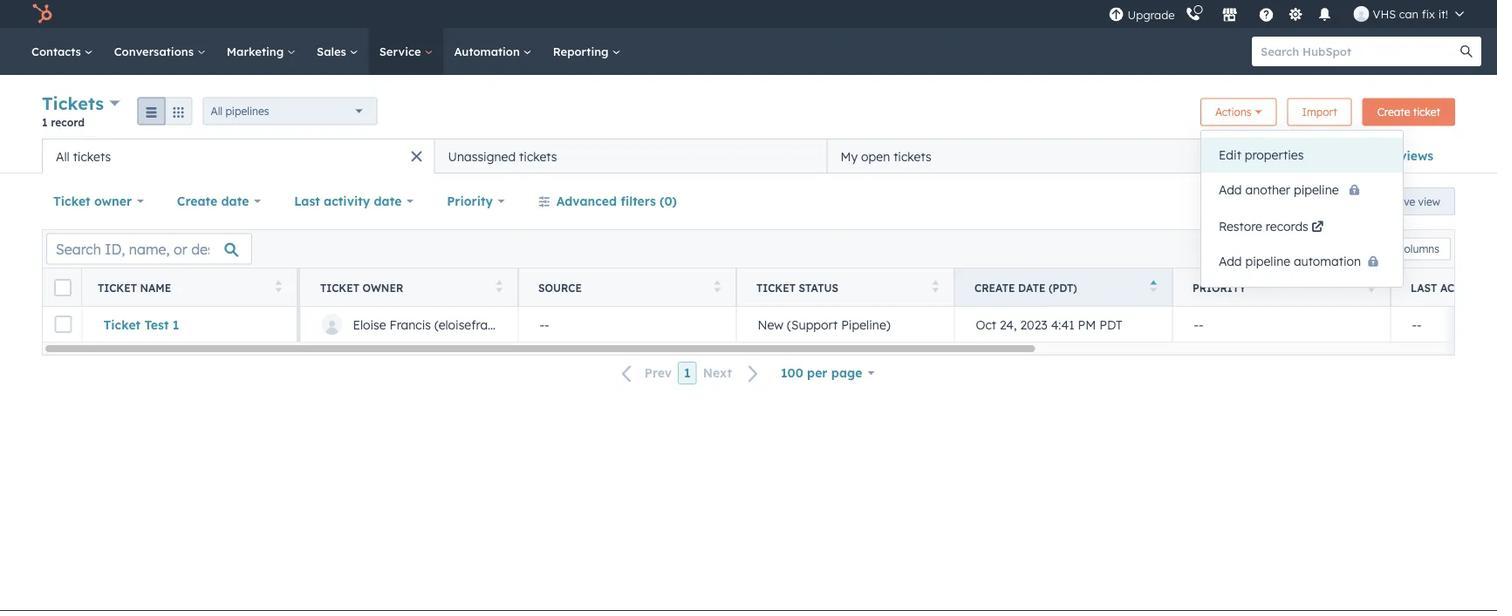 Task type: describe. For each thing, give the bounding box(es) containing it.
create date
[[177, 194, 249, 209]]

1 horizontal spatial ticket owner
[[320, 281, 403, 295]]

last activity date
[[294, 194, 402, 209]]

ticket inside "popup button"
[[53, 194, 90, 209]]

filters
[[621, 194, 656, 209]]

all for all pipelines
[[211, 105, 223, 118]]

all tickets button
[[42, 139, 435, 174]]

edit for edit columns
[[1377, 243, 1396, 256]]

record
[[51, 116, 85, 129]]

help image
[[1259, 8, 1274, 24]]

columns
[[1399, 243, 1440, 256]]

restore records link
[[1202, 209, 1403, 244]]

0 horizontal spatial pipeline
[[1246, 253, 1291, 269]]

name
[[140, 281, 171, 295]]

press to sort. element for source
[[714, 281, 721, 295]]

5 - from the left
[[1412, 317, 1417, 332]]

ticket
[[1413, 106, 1441, 119]]

settings image
[[1288, 7, 1304, 23]]

source
[[538, 281, 582, 295]]

edit columns button
[[1365, 238, 1451, 260]]

create date (pdt)
[[975, 281, 1077, 295]]

(0)
[[660, 194, 677, 209]]

search image
[[1461, 45, 1473, 58]]

2 -- button from the left
[[1173, 307, 1391, 342]]

test
[[144, 317, 169, 332]]

ascending sort. press to sort descending. image
[[1151, 281, 1157, 293]]

page
[[831, 366, 863, 381]]

properties
[[1245, 147, 1304, 163]]

sales
[[317, 44, 350, 58]]

100
[[781, 366, 803, 381]]

can
[[1399, 7, 1419, 21]]

priority button
[[436, 184, 516, 219]]

(support
[[787, 317, 838, 332]]

new (support pipeline) button
[[736, 307, 955, 342]]

press to sort. element for ticket owner
[[496, 281, 503, 295]]

marketing link
[[216, 28, 306, 75]]

1 -- button from the left
[[518, 307, 736, 342]]

conversations link
[[104, 28, 216, 75]]

date for create date
[[221, 194, 249, 209]]

1 press to sort. element from the left
[[275, 281, 282, 295]]

priority inside priority popup button
[[447, 194, 493, 209]]

100 per page button
[[770, 356, 886, 391]]

pdt
[[1100, 317, 1123, 332]]

date for create date (pdt)
[[1018, 281, 1046, 295]]

advanced filters (0) button
[[527, 184, 688, 219]]

press to sort. element for ticket status
[[932, 281, 939, 295]]

add for add view (3/5)
[[1257, 148, 1282, 164]]

vhs can fix it!
[[1373, 7, 1449, 21]]

owner inside "popup button"
[[94, 194, 132, 209]]

last activity d
[[1411, 281, 1497, 295]]

ticket owner button
[[42, 184, 155, 219]]

next
[[703, 366, 732, 381]]

another
[[1246, 182, 1291, 198]]

import
[[1302, 106, 1337, 119]]

activity for date
[[324, 194, 370, 209]]

eloise francis (eloisefrancis23@gmail.com)
[[353, 317, 600, 332]]

sales link
[[306, 28, 369, 75]]

1 record
[[42, 116, 85, 129]]

ticket test 1 link
[[103, 317, 276, 332]]

restore
[[1219, 219, 1263, 234]]

1 -- from the left
[[540, 317, 549, 332]]

3 -- from the left
[[1412, 317, 1422, 332]]

tickets for unassigned tickets
[[519, 149, 557, 164]]

group inside tickets "banner"
[[137, 97, 192, 125]]

1 horizontal spatial owner
[[362, 281, 403, 295]]

all for all views
[[1381, 148, 1396, 164]]

calling icon image
[[1185, 7, 1201, 22]]

d
[[1496, 281, 1497, 295]]

3 tickets from the left
[[894, 149, 932, 164]]

last for last activity d
[[1411, 281, 1438, 295]]

add view (3/5) button
[[1227, 139, 1369, 174]]

add pipeline automation
[[1219, 253, 1361, 269]]

ascending sort. press to sort descending. element
[[1151, 281, 1157, 295]]

francis
[[390, 317, 431, 332]]

my open tickets button
[[827, 139, 1220, 174]]

upgrade
[[1128, 8, 1175, 22]]

4:41
[[1051, 317, 1075, 332]]

advanced filters (0)
[[556, 194, 677, 209]]

unassigned tickets button
[[435, 139, 827, 174]]

my open tickets
[[841, 149, 932, 164]]

service link
[[369, 28, 444, 75]]

press to sort. image for ticket owner
[[496, 281, 503, 293]]

upgrade image
[[1109, 7, 1124, 23]]

my
[[841, 149, 858, 164]]

search button
[[1452, 37, 1482, 66]]

edit for edit properties
[[1219, 147, 1242, 163]]

1 - from the left
[[540, 317, 545, 332]]

press to sort. image for ticket status
[[932, 281, 939, 293]]

actions button
[[1201, 98, 1277, 126]]

vhs
[[1373, 7, 1396, 21]]

(eloisefrancis23@gmail.com)
[[435, 317, 600, 332]]

add view (3/5)
[[1257, 148, 1347, 164]]

tickets banner
[[42, 91, 1456, 139]]

pipelines
[[225, 105, 269, 118]]

all pipelines button
[[203, 97, 377, 125]]

settings link
[[1285, 5, 1307, 23]]

new
[[758, 317, 784, 332]]

4 - from the left
[[1199, 317, 1204, 332]]

marketplaces image
[[1222, 8, 1238, 24]]

eloise francis image
[[1354, 6, 1370, 22]]

eloise
[[353, 317, 386, 332]]

notifications button
[[1310, 0, 1340, 28]]

unassigned tickets
[[448, 149, 557, 164]]

add for add pipeline automation
[[1219, 253, 1242, 269]]

view for save
[[1418, 195, 1441, 208]]

vhs can fix it! button
[[1343, 0, 1475, 28]]

hubspot link
[[21, 3, 65, 24]]

100 per page
[[781, 366, 863, 381]]

save view
[[1391, 195, 1441, 208]]

all tickets
[[56, 149, 111, 164]]

reporting link
[[543, 28, 631, 75]]

Search HubSpot search field
[[1252, 37, 1466, 66]]

pm
[[1078, 317, 1096, 332]]

edit properties link
[[1202, 138, 1403, 173]]

edit columns
[[1377, 243, 1440, 256]]

oct 24, 2023 4:41 pm pdt button
[[955, 307, 1173, 342]]

1 press to sort. image from the left
[[275, 281, 282, 293]]

ticket up new
[[757, 281, 796, 295]]

unassigned
[[448, 149, 516, 164]]

notifications image
[[1317, 8, 1333, 24]]



Task type: vqa. For each thing, say whether or not it's contained in the screenshot.
menu containing VHS can fix it!
yes



Task type: locate. For each thing, give the bounding box(es) containing it.
3 press to sort. element from the left
[[714, 281, 721, 295]]

create inside 'popup button'
[[177, 194, 217, 209]]

24,
[[1000, 317, 1017, 332]]

1 horizontal spatial create
[[975, 281, 1015, 295]]

press to sort. image
[[496, 281, 503, 293], [714, 281, 721, 293]]

oct 24, 2023 4:41 pm pdt
[[976, 317, 1123, 332]]

3 - from the left
[[1194, 317, 1199, 332]]

contacts link
[[21, 28, 104, 75]]

1 button
[[678, 362, 697, 385]]

last activity date button
[[283, 184, 425, 219]]

reporting
[[553, 44, 612, 58]]

add inside popup button
[[1257, 148, 1282, 164]]

1 vertical spatial last
[[1411, 281, 1438, 295]]

edit left the columns
[[1377, 243, 1396, 256]]

1 horizontal spatial last
[[1411, 281, 1438, 295]]

3 press to sort. image from the left
[[1369, 281, 1375, 293]]

date inside popup button
[[374, 194, 402, 209]]

last
[[294, 194, 320, 209], [1411, 281, 1438, 295]]

2 vertical spatial create
[[975, 281, 1015, 295]]

0 vertical spatial priority
[[447, 194, 493, 209]]

0 horizontal spatial press to sort. image
[[275, 281, 282, 293]]

-- button
[[518, 307, 736, 342], [1173, 307, 1391, 342]]

actions
[[1215, 106, 1252, 119]]

5 press to sort. element from the left
[[1369, 281, 1375, 295]]

1 horizontal spatial pipeline
[[1294, 182, 1339, 198]]

0 horizontal spatial activity
[[324, 194, 370, 209]]

0 vertical spatial activity
[[324, 194, 370, 209]]

2 horizontal spatial create
[[1378, 106, 1410, 119]]

create down all tickets button
[[177, 194, 217, 209]]

1
[[42, 116, 48, 129], [173, 317, 179, 332], [684, 366, 691, 381]]

all pipelines
[[211, 105, 269, 118]]

2 press to sort. image from the left
[[714, 281, 721, 293]]

pipeline down add view (3/5)
[[1294, 182, 1339, 198]]

0 vertical spatial pipeline
[[1294, 182, 1339, 198]]

1 inside tickets "banner"
[[42, 116, 48, 129]]

1 horizontal spatial tickets
[[519, 149, 557, 164]]

press to sort. image for priority
[[1369, 281, 1375, 293]]

add another pipeline button
[[1202, 173, 1403, 209]]

0 horizontal spatial priority
[[447, 194, 493, 209]]

1 vertical spatial add
[[1219, 182, 1242, 198]]

1 tickets from the left
[[73, 149, 111, 164]]

fix
[[1422, 7, 1435, 21]]

press to sort. image
[[275, 281, 282, 293], [932, 281, 939, 293], [1369, 281, 1375, 293]]

0 horizontal spatial -- button
[[518, 307, 736, 342]]

1 horizontal spatial view
[[1418, 195, 1441, 208]]

edit down actions
[[1219, 147, 1242, 163]]

ticket up eloise
[[320, 281, 359, 295]]

1 horizontal spatial -- button
[[1173, 307, 1391, 342]]

last for last activity date
[[294, 194, 320, 209]]

tickets down record
[[73, 149, 111, 164]]

press to sort. image left the ticket status at top
[[714, 281, 721, 293]]

all views
[[1381, 148, 1434, 164]]

create left ticket in the right top of the page
[[1378, 106, 1410, 119]]

create inside button
[[1378, 106, 1410, 119]]

ticket left test
[[103, 317, 141, 332]]

next button
[[697, 362, 770, 385]]

1 vertical spatial activity
[[1441, 281, 1493, 295]]

0 vertical spatial view
[[1285, 148, 1313, 164]]

automation
[[1294, 253, 1361, 269]]

tickets
[[42, 92, 104, 114]]

save view button
[[1361, 188, 1456, 216]]

0 vertical spatial last
[[294, 194, 320, 209]]

1 horizontal spatial activity
[[1441, 281, 1493, 295]]

advanced
[[556, 194, 617, 209]]

-- button up prev button
[[518, 307, 736, 342]]

all views link
[[1369, 139, 1445, 174]]

save
[[1391, 195, 1416, 208]]

owner
[[94, 194, 132, 209], [362, 281, 403, 295]]

2 tickets from the left
[[519, 149, 557, 164]]

ticket
[[53, 194, 90, 209], [98, 281, 137, 295], [320, 281, 359, 295], [757, 281, 796, 295], [103, 317, 141, 332]]

-- button down add pipeline automation
[[1173, 307, 1391, 342]]

per
[[807, 366, 828, 381]]

2 horizontal spatial date
[[1018, 281, 1046, 295]]

create
[[1378, 106, 1410, 119], [177, 194, 217, 209], [975, 281, 1015, 295]]

press to sort. image for source
[[714, 281, 721, 293]]

add for add another pipeline
[[1219, 182, 1242, 198]]

activity for d
[[1441, 281, 1493, 295]]

2 -- from the left
[[1194, 317, 1204, 332]]

import button
[[1288, 98, 1352, 126]]

1 vertical spatial create
[[177, 194, 217, 209]]

press to sort. image up (eloisefrancis23@gmail.com)
[[496, 281, 503, 293]]

menu
[[1107, 0, 1476, 28]]

activity
[[324, 194, 370, 209], [1441, 281, 1493, 295]]

open
[[861, 149, 890, 164]]

0 vertical spatial owner
[[94, 194, 132, 209]]

create for create date
[[177, 194, 217, 209]]

ticket owner down all tickets
[[53, 194, 132, 209]]

0 horizontal spatial date
[[221, 194, 249, 209]]

marketing
[[227, 44, 287, 58]]

0 horizontal spatial --
[[540, 317, 549, 332]]

1 horizontal spatial date
[[374, 194, 402, 209]]

pipeline down restore records
[[1246, 253, 1291, 269]]

ticket status
[[757, 281, 839, 295]]

1 vertical spatial view
[[1418, 195, 1441, 208]]

1 inside button
[[684, 366, 691, 381]]

0 vertical spatial edit
[[1219, 147, 1242, 163]]

1 right prev
[[684, 366, 691, 381]]

priority down unassigned
[[447, 194, 493, 209]]

last down the columns
[[1411, 281, 1438, 295]]

edit inside button
[[1377, 243, 1396, 256]]

tickets right open
[[894, 149, 932, 164]]

view right save
[[1418, 195, 1441, 208]]

owner down all tickets
[[94, 194, 132, 209]]

2 horizontal spatial tickets
[[894, 149, 932, 164]]

view left the (3/5)
[[1285, 148, 1313, 164]]

tickets button
[[42, 91, 120, 116]]

2 press to sort. image from the left
[[932, 281, 939, 293]]

calling icon button
[[1179, 2, 1208, 26]]

1 for 1 record
[[42, 116, 48, 129]]

create date button
[[166, 184, 272, 219]]

2 vertical spatial add
[[1219, 253, 1242, 269]]

group
[[137, 97, 192, 125]]

2 vertical spatial 1
[[684, 366, 691, 381]]

add pipeline automation button
[[1202, 244, 1403, 280]]

0 horizontal spatial 1
[[42, 116, 48, 129]]

0 horizontal spatial owner
[[94, 194, 132, 209]]

all left pipelines
[[211, 105, 223, 118]]

2 horizontal spatial press to sort. image
[[1369, 281, 1375, 293]]

0 horizontal spatial tickets
[[73, 149, 111, 164]]

0 horizontal spatial all
[[56, 149, 70, 164]]

last inside popup button
[[294, 194, 320, 209]]

2 - from the left
[[545, 317, 549, 332]]

2023
[[1020, 317, 1048, 332]]

0 vertical spatial 1
[[42, 116, 48, 129]]

prev
[[645, 366, 672, 381]]

0 horizontal spatial view
[[1285, 148, 1313, 164]]

0 vertical spatial create
[[1378, 106, 1410, 119]]

1 right test
[[173, 317, 179, 332]]

records
[[1266, 219, 1309, 234]]

view
[[1285, 148, 1313, 164], [1418, 195, 1441, 208]]

(3/5)
[[1317, 148, 1347, 164]]

1 horizontal spatial edit
[[1377, 243, 1396, 256]]

conversations
[[114, 44, 197, 58]]

1 left record
[[42, 116, 48, 129]]

2 press to sort. element from the left
[[496, 281, 503, 295]]

1 vertical spatial owner
[[362, 281, 403, 295]]

create for create date (pdt)
[[975, 281, 1015, 295]]

view inside popup button
[[1285, 148, 1313, 164]]

hubspot image
[[31, 3, 52, 24]]

0 horizontal spatial last
[[294, 194, 320, 209]]

1 press to sort. image from the left
[[496, 281, 503, 293]]

2 horizontal spatial --
[[1412, 317, 1422, 332]]

edit properties
[[1219, 147, 1304, 163]]

4 press to sort. element from the left
[[932, 281, 939, 295]]

create for create ticket
[[1378, 106, 1410, 119]]

create up oct
[[975, 281, 1015, 295]]

owner up eloise
[[362, 281, 403, 295]]

all inside "popup button"
[[211, 105, 223, 118]]

eloise francis (eloisefrancis23@gmail.com) button
[[300, 307, 600, 342]]

status
[[799, 281, 839, 295]]

add
[[1257, 148, 1282, 164], [1219, 182, 1242, 198], [1219, 253, 1242, 269]]

0 horizontal spatial edit
[[1219, 147, 1242, 163]]

ticket owner inside "popup button"
[[53, 194, 132, 209]]

2 horizontal spatial 1
[[684, 366, 691, 381]]

contacts
[[31, 44, 84, 58]]

it!
[[1439, 7, 1449, 21]]

press to sort. element for priority
[[1369, 281, 1375, 295]]

0 vertical spatial ticket owner
[[53, 194, 132, 209]]

new (support pipeline)
[[758, 317, 891, 332]]

tickets right unassigned
[[519, 149, 557, 164]]

view for add
[[1285, 148, 1313, 164]]

ticket test 1
[[103, 317, 179, 332]]

tickets for all tickets
[[73, 149, 111, 164]]

prev button
[[611, 362, 678, 385]]

1 vertical spatial ticket owner
[[320, 281, 403, 295]]

priority
[[447, 194, 493, 209], [1193, 281, 1246, 295]]

marketplaces button
[[1212, 0, 1248, 28]]

1 vertical spatial 1
[[173, 317, 179, 332]]

menu containing vhs can fix it!
[[1107, 0, 1476, 28]]

0 horizontal spatial ticket owner
[[53, 194, 132, 209]]

1 horizontal spatial all
[[211, 105, 223, 118]]

1 vertical spatial pipeline
[[1246, 253, 1291, 269]]

date inside 'popup button'
[[221, 194, 249, 209]]

all for all tickets
[[56, 149, 70, 164]]

2 horizontal spatial all
[[1381, 148, 1396, 164]]

views
[[1400, 148, 1434, 164]]

-
[[540, 317, 545, 332], [545, 317, 549, 332], [1194, 317, 1199, 332], [1199, 317, 1204, 332], [1412, 317, 1417, 332], [1417, 317, 1422, 332]]

last down all tickets button
[[294, 194, 320, 209]]

1 horizontal spatial --
[[1194, 317, 1204, 332]]

activity inside popup button
[[324, 194, 370, 209]]

1 vertical spatial edit
[[1377, 243, 1396, 256]]

1 vertical spatial priority
[[1193, 281, 1246, 295]]

service
[[379, 44, 424, 58]]

1 horizontal spatial priority
[[1193, 281, 1246, 295]]

1 for 1
[[684, 366, 691, 381]]

ticket owner
[[53, 194, 132, 209], [320, 281, 403, 295]]

pipeline)
[[841, 317, 891, 332]]

ticket name
[[98, 281, 171, 295]]

all down 1 record
[[56, 149, 70, 164]]

ticket down all tickets
[[53, 194, 90, 209]]

press to sort. element
[[275, 281, 282, 295], [496, 281, 503, 295], [714, 281, 721, 295], [932, 281, 939, 295], [1369, 281, 1375, 295]]

priority down restore
[[1193, 281, 1246, 295]]

1 horizontal spatial 1
[[173, 317, 179, 332]]

tickets
[[73, 149, 111, 164], [519, 149, 557, 164], [894, 149, 932, 164]]

restore records
[[1219, 219, 1309, 234]]

0 horizontal spatial create
[[177, 194, 217, 209]]

1 horizontal spatial press to sort. image
[[932, 281, 939, 293]]

0 horizontal spatial press to sort. image
[[496, 281, 503, 293]]

ticket left name
[[98, 281, 137, 295]]

1 horizontal spatial press to sort. image
[[714, 281, 721, 293]]

view inside button
[[1418, 195, 1441, 208]]

all left views
[[1381, 148, 1396, 164]]

Search ID, name, or description search field
[[46, 233, 252, 265]]

6 - from the left
[[1417, 317, 1422, 332]]

create ticket
[[1378, 106, 1441, 119]]

oct
[[976, 317, 997, 332]]

pagination navigation
[[611, 362, 770, 385]]

0 vertical spatial add
[[1257, 148, 1282, 164]]

ticket owner up eloise
[[320, 281, 403, 295]]

all inside button
[[56, 149, 70, 164]]



